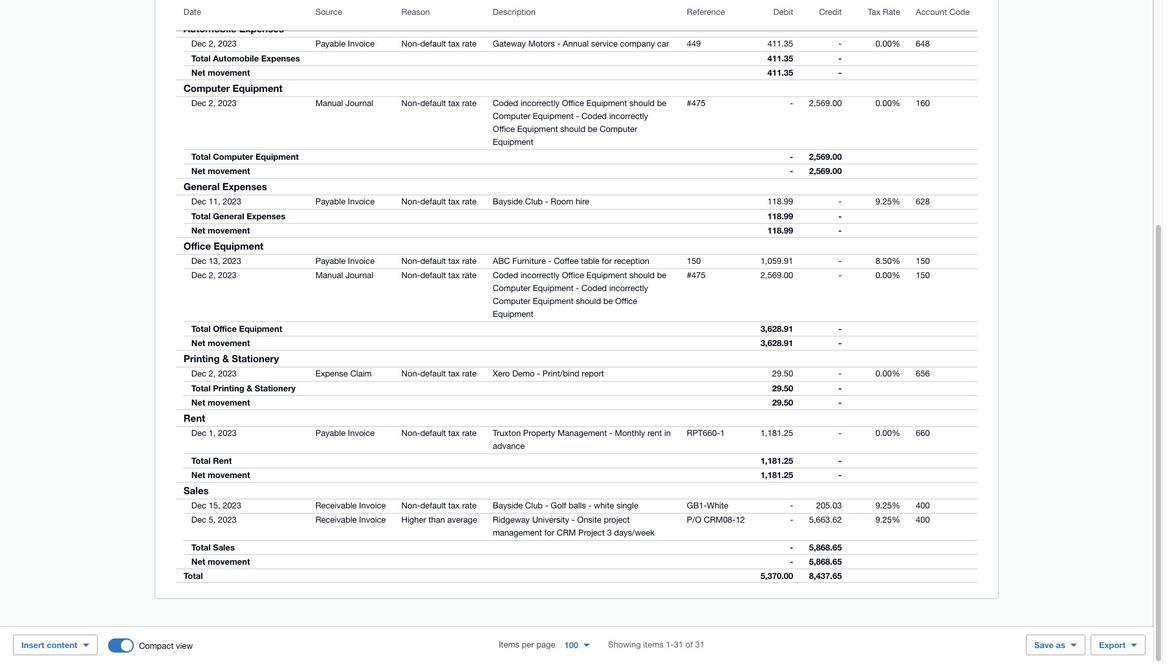 Task type: locate. For each thing, give the bounding box(es) containing it.
- inside truxton property management - monthly rent in advance
[[609, 428, 613, 438]]

general down dec 11, 2023
[[213, 211, 244, 221]]

1 default from the top
[[420, 39, 446, 49]]

non-default tax rate for xero demo - print/bind report
[[401, 369, 477, 378]]

1 vertical spatial 400
[[916, 515, 930, 525]]

2 non- from the top
[[401, 98, 420, 108]]

showing items 1-31 of 31
[[608, 640, 705, 650]]

& down total office equipment
[[222, 353, 229, 364]]

non-default tax rate for bayside club - golf balls - white single
[[401, 501, 477, 510]]

118.99 for net movement
[[768, 225, 793, 235]]

5 0.00% from the top
[[876, 428, 900, 438]]

0 vertical spatial 400 link
[[908, 499, 938, 512]]

29.50
[[772, 369, 793, 378], [772, 383, 793, 393], [772, 397, 793, 408]]

crm08-
[[704, 515, 736, 525]]

receivable invoice link for higher than average
[[308, 514, 394, 527]]

net up printing & stationery
[[191, 338, 205, 348]]

movement down total sales
[[208, 556, 250, 567]]

total down dec 11, 2023 link on the top left of the page
[[191, 211, 211, 221]]

1 400 from the top
[[916, 501, 930, 510]]

net movement up printing & stationery
[[191, 338, 250, 348]]

showing
[[608, 640, 641, 650]]

0.00% down "tax rate" button
[[876, 39, 900, 49]]

total computer equipment
[[191, 151, 299, 162]]

8 non-default tax rate from the top
[[401, 501, 477, 510]]

movement down 'total rent'
[[208, 470, 250, 480]]

6 dec from the top
[[191, 369, 206, 378]]

3 1,181.25 from the top
[[761, 470, 793, 480]]

rate
[[462, 39, 477, 49], [462, 98, 477, 108], [462, 197, 477, 206], [462, 256, 477, 266], [462, 270, 477, 280], [462, 369, 477, 378], [462, 428, 477, 438], [462, 501, 477, 510]]

1 vertical spatial #475
[[687, 270, 706, 280]]

credit
[[819, 7, 842, 17]]

2 31 from the left
[[695, 640, 705, 650]]

bayside for bayside club - room hire
[[493, 197, 523, 206]]

0 vertical spatial manual journal link
[[308, 97, 381, 110]]

export button
[[1091, 635, 1146, 655]]

6 default from the top
[[420, 369, 446, 378]]

balls
[[569, 501, 586, 510]]

net down total sales
[[191, 556, 205, 567]]

2 9.25% from the top
[[876, 501, 900, 510]]

2 tax from the top
[[448, 98, 460, 108]]

2 9.25% link from the top
[[868, 499, 908, 512]]

2 1,181.25 from the top
[[761, 455, 793, 466]]

receivable for higher than average
[[316, 515, 357, 525]]

2 payable invoice link from the top
[[308, 195, 382, 208]]

2, down dec 13, 2023 link
[[209, 270, 216, 280]]

8 rate from the top
[[462, 501, 477, 510]]

total for total printing & stationery
[[191, 383, 211, 393]]

4 dec from the top
[[191, 256, 206, 266]]

total down printing & stationery
[[191, 383, 211, 393]]

400
[[916, 501, 930, 510], [916, 515, 930, 525]]

1 vertical spatial 29.50
[[772, 383, 793, 393]]

tax for coded incorrectly office equipment should be computer equipment - coded incorrectly office equipment should be computer equipment
[[448, 98, 460, 108]]

7 non-default tax rate link from the top
[[394, 427, 484, 440]]

0 horizontal spatial &
[[222, 353, 229, 364]]

0.00% link for 150
[[868, 269, 908, 282]]

3 2, from the top
[[209, 270, 216, 280]]

150 link right 8.50%
[[908, 255, 938, 268]]

- link
[[831, 38, 850, 50], [782, 97, 801, 110], [831, 195, 850, 208], [831, 255, 850, 268], [831, 269, 850, 282], [831, 367, 850, 380], [831, 427, 850, 440], [782, 499, 801, 512], [782, 514, 801, 527]]

dec for coded incorrectly office equipment should be computer equipment - coded incorrectly computer equipment should be office equipment
[[191, 270, 206, 280]]

general up dec 11, 2023 link on the top left of the page
[[184, 180, 220, 192]]

0.00%
[[876, 39, 900, 49], [876, 98, 900, 108], [876, 270, 900, 280], [876, 369, 900, 378], [876, 428, 900, 438]]

total up computer equipment on the top of the page
[[191, 53, 211, 63]]

2023 for truxton property management - monthly rent in advance
[[218, 428, 237, 438]]

9.25% right 5,663.62
[[876, 515, 900, 525]]

1 vertical spatial 9.25% link
[[868, 499, 908, 512]]

0 vertical spatial manual
[[316, 98, 343, 108]]

0.00% link left 160 at the top
[[868, 97, 908, 110]]

5 net movement from the top
[[191, 397, 250, 408]]

5 rate from the top
[[462, 270, 477, 280]]

0 vertical spatial for
[[602, 256, 612, 266]]

3 29.50 from the top
[[772, 397, 793, 408]]

rate for abc furniture - coffee table for reception
[[462, 256, 477, 266]]

dec down computer equipment on the top of the page
[[191, 98, 206, 108]]

2 vertical spatial 118.99
[[768, 225, 793, 235]]

1 vertical spatial 9.25%
[[876, 501, 900, 510]]

rent up dec 1, 2023 link
[[184, 412, 205, 424]]

0.00% link down "tax rate" button
[[868, 38, 908, 50]]

3 9.25% from the top
[[876, 515, 900, 525]]

1 horizontal spatial 31
[[695, 640, 705, 650]]

449
[[687, 39, 701, 49]]

150 link down 8.50% link
[[908, 269, 938, 282]]

rent
[[184, 412, 205, 424], [213, 455, 232, 466]]

1 400 link from the top
[[908, 499, 938, 512]]

648
[[916, 39, 930, 49]]

net movement up computer equipment on the top of the page
[[191, 67, 250, 78]]

dec 2, 2023 down dec 13, 2023 link
[[191, 270, 237, 280]]

9.25% link right 5,663.62 link
[[868, 514, 908, 527]]

view
[[176, 641, 193, 651]]

dec left 1,
[[191, 428, 206, 438]]

non-default tax rate for abc furniture - coffee table for reception
[[401, 256, 477, 266]]

1 receivable invoice link from the top
[[308, 499, 394, 512]]

9.25% left 628
[[876, 197, 900, 206]]

3 118.99 from the top
[[768, 225, 793, 235]]

default for coded incorrectly office equipment should be computer equipment - coded incorrectly office equipment should be computer equipment
[[420, 98, 446, 108]]

club inside "link"
[[525, 197, 543, 206]]

150 link
[[679, 255, 709, 268], [908, 255, 938, 268], [908, 269, 938, 282]]

rate for bayside club - room hire
[[462, 197, 477, 206]]

date button
[[176, 0, 308, 30]]

receivable
[[316, 501, 357, 510], [316, 515, 357, 525]]

club
[[525, 197, 543, 206], [525, 501, 543, 510]]

payable invoice link
[[308, 38, 382, 50], [308, 195, 382, 208], [308, 255, 382, 268], [308, 427, 382, 440]]

1 vertical spatial manual journal
[[316, 270, 373, 280]]

expenses
[[239, 23, 284, 34], [261, 53, 300, 63], [222, 180, 267, 192], [247, 211, 285, 221]]

movement up printing & stationery
[[208, 338, 250, 348]]

tax rate button
[[850, 0, 908, 30]]

printing down printing & stationery
[[213, 383, 244, 393]]

expense claim
[[316, 369, 372, 378]]

1 tax from the top
[[448, 39, 460, 49]]

tax for bayside club - room hire
[[448, 197, 460, 206]]

computer equipment
[[184, 82, 283, 94]]

page
[[536, 640, 555, 650]]

5 non-default tax rate from the top
[[401, 270, 477, 280]]

2 vertical spatial 411.35
[[768, 67, 793, 78]]

2, down 'automobile expenses'
[[209, 39, 216, 49]]

4 non-default tax rate link from the top
[[394, 255, 484, 268]]

6 non-default tax rate link from the top
[[394, 367, 484, 380]]

1 vertical spatial 400 link
[[908, 514, 938, 527]]

total down dec 1, 2023 link
[[191, 455, 211, 466]]

net movement down total sales
[[191, 556, 250, 567]]

7 dec from the top
[[191, 428, 206, 438]]

default for coded incorrectly office equipment should be computer equipment - coded incorrectly computer equipment should be office equipment
[[420, 270, 446, 280]]

2 receivable invoice link from the top
[[308, 514, 394, 527]]

0 vertical spatial 29.50
[[772, 369, 793, 378]]

31 right of
[[695, 640, 705, 650]]

0 vertical spatial receivable invoice
[[316, 501, 386, 510]]

#475
[[687, 98, 706, 108], [687, 270, 706, 280]]

insert
[[21, 640, 44, 650]]

printing down total office equipment
[[184, 353, 220, 364]]

expenses down 'general expenses'
[[247, 211, 285, 221]]

0 vertical spatial 9.25%
[[876, 197, 900, 206]]

1 9.25% from the top
[[876, 197, 900, 206]]

total sales
[[191, 542, 235, 552]]

2023 down 'automobile expenses'
[[218, 39, 237, 49]]

motors
[[528, 39, 555, 49]]

net up dec 1, 2023 link
[[191, 397, 205, 408]]

- inside coded incorrectly office equipment should be computer equipment - coded incorrectly computer equipment should be office equipment
[[576, 283, 579, 293]]

dec 2, 2023 link
[[176, 38, 244, 50], [176, 97, 244, 110], [176, 269, 244, 282], [176, 367, 244, 380]]

net up 'general expenses'
[[191, 166, 205, 176]]

of
[[686, 640, 693, 650]]

dec 2, 2023 link down 'automobile expenses'
[[176, 38, 244, 50]]

dec down printing & stationery
[[191, 369, 206, 378]]

0 vertical spatial bayside
[[493, 197, 523, 206]]

12
[[736, 515, 745, 525]]

3 non-default tax rate link from the top
[[394, 195, 484, 208]]

100
[[564, 640, 578, 650]]

449 link
[[679, 38, 709, 50]]

dec 2, 2023 link for coded incorrectly office equipment should be computer equipment - coded incorrectly computer equipment should be office equipment
[[176, 269, 244, 282]]

1 non-default tax rate from the top
[[401, 39, 477, 49]]

automobile down 'automobile expenses'
[[213, 53, 259, 63]]

1 #475 from the top
[[687, 98, 706, 108]]

2, for coded incorrectly office equipment should be computer equipment - coded incorrectly office equipment should be computer equipment
[[209, 98, 216, 108]]

411.35 link
[[760, 38, 801, 50]]

items per page
[[499, 640, 555, 650]]

2 receivable from the top
[[316, 515, 357, 525]]

0 vertical spatial receivable invoice link
[[308, 499, 394, 512]]

non- for gateway motors - annual service company car
[[401, 39, 420, 49]]

0.00% left 660
[[876, 428, 900, 438]]

dec down date
[[191, 39, 206, 49]]

1 rate from the top
[[462, 39, 477, 49]]

118.99 for total general expenses
[[768, 211, 793, 221]]

coded incorrectly office equipment should be computer equipment - coded incorrectly office equipment should be computer equipment link
[[485, 97, 679, 149]]

dec 2, 2023 for coded incorrectly office equipment should be computer equipment - coded incorrectly office equipment should be computer equipment
[[191, 98, 237, 108]]

1 9.25% link from the top
[[868, 195, 908, 208]]

items
[[643, 640, 664, 650]]

net up computer equipment on the top of the page
[[191, 67, 205, 78]]

1 vertical spatial automobile
[[213, 53, 259, 63]]

non- for bayside club - room hire
[[401, 197, 420, 206]]

400 link for 205.03
[[908, 499, 938, 512]]

9.25%
[[876, 197, 900, 206], [876, 501, 900, 510], [876, 515, 900, 525]]

2023 down the dec 13, 2023
[[218, 270, 237, 280]]

default
[[420, 39, 446, 49], [420, 98, 446, 108], [420, 197, 446, 206], [420, 256, 446, 266], [420, 270, 446, 280], [420, 369, 446, 378], [420, 428, 446, 438], [420, 501, 446, 510]]

2023
[[218, 39, 237, 49], [218, 98, 237, 108], [223, 197, 241, 206], [223, 256, 241, 266], [218, 270, 237, 280], [218, 369, 237, 378], [218, 428, 237, 438], [223, 501, 241, 510], [218, 515, 237, 525]]

0 vertical spatial 400
[[916, 501, 930, 510]]

2 bayside from the top
[[493, 501, 523, 510]]

3 net from the top
[[191, 225, 205, 235]]

2 manual journal from the top
[[316, 270, 373, 280]]

receivable invoice link for non-default tax rate
[[308, 499, 394, 512]]

stationery down printing & stationery
[[255, 383, 296, 393]]

1 5,868.65 from the top
[[809, 542, 842, 552]]

5 tax from the top
[[448, 270, 460, 280]]

net down 'total rent'
[[191, 470, 205, 480]]

general
[[184, 180, 220, 192], [213, 211, 244, 221]]

stationery
[[232, 353, 279, 364], [255, 383, 296, 393]]

net movement up office equipment
[[191, 225, 250, 235]]

656
[[916, 369, 930, 378]]

9.25% link left 628
[[868, 195, 908, 208]]

receivable for non-default tax rate
[[316, 501, 357, 510]]

for down university
[[544, 528, 555, 538]]

invoice for dec 15, 2023
[[359, 501, 386, 510]]

1 vertical spatial stationery
[[255, 383, 296, 393]]

& down printing & stationery
[[247, 383, 252, 393]]

4 payable invoice from the top
[[316, 428, 375, 438]]

general expenses
[[184, 180, 267, 192]]

table
[[581, 256, 600, 266]]

1 vertical spatial 2,569.00 link
[[753, 269, 801, 282]]

2023 right 1,
[[218, 428, 237, 438]]

manual journal
[[316, 98, 373, 108], [316, 270, 373, 280]]

2 0.00% from the top
[[876, 98, 900, 108]]

29.50 inside 'link'
[[772, 369, 793, 378]]

total down dec 5, 2023 link
[[191, 542, 211, 552]]

2 dec 2, 2023 link from the top
[[176, 97, 244, 110]]

1 net from the top
[[191, 67, 205, 78]]

2 journal from the top
[[345, 270, 373, 280]]

4 0.00% from the top
[[876, 369, 900, 378]]

0 vertical spatial receivable
[[316, 501, 357, 510]]

0 vertical spatial #475
[[687, 98, 706, 108]]

2 payable invoice from the top
[[316, 197, 375, 206]]

5,
[[209, 515, 216, 525]]

total printing & stationery
[[191, 383, 296, 393]]

1 vertical spatial &
[[247, 383, 252, 393]]

0.00% for 660
[[876, 428, 900, 438]]

8 tax from the top
[[448, 501, 460, 510]]

report output element
[[176, 0, 978, 583]]

0.00% left 656
[[876, 369, 900, 378]]

dec 2, 2023 down 'automobile expenses'
[[191, 39, 237, 49]]

automobile
[[184, 23, 237, 34], [213, 53, 259, 63]]

2023 down office equipment
[[223, 256, 241, 266]]

content
[[47, 640, 77, 650]]

rent down dec 1, 2023
[[213, 455, 232, 466]]

printing
[[184, 353, 220, 364], [213, 383, 244, 393]]

1 bayside from the top
[[493, 197, 523, 206]]

2023 for abc furniture - coffee table for reception
[[223, 256, 241, 266]]

6 tax from the top
[[448, 369, 460, 378]]

1 payable invoice link from the top
[[308, 38, 382, 50]]

1 vertical spatial receivable invoice
[[316, 515, 386, 525]]

1 dec 2, 2023 from the top
[[191, 39, 237, 49]]

dec 2, 2023 down printing & stationery
[[191, 369, 237, 378]]

bayside up ridgeway on the left bottom
[[493, 501, 523, 510]]

0.00% link for 160
[[868, 97, 908, 110]]

7 tax from the top
[[448, 428, 460, 438]]

credit button
[[801, 0, 850, 30]]

dec 2, 2023 link for xero demo - print/bind report
[[176, 367, 244, 380]]

1 29.50 from the top
[[772, 369, 793, 378]]

0 vertical spatial rent
[[184, 412, 205, 424]]

2 vertical spatial 9.25% link
[[868, 514, 908, 527]]

bayside club - golf balls - white single
[[493, 501, 638, 510]]

club for room
[[525, 197, 543, 206]]

1 vertical spatial bayside
[[493, 501, 523, 510]]

expense claim link
[[308, 367, 380, 380]]

2 5,868.65 from the top
[[809, 556, 842, 567]]

9.25% link right 205.03 link
[[868, 499, 908, 512]]

5 0.00% link from the top
[[868, 427, 908, 440]]

0.00% down 8.50% link
[[876, 270, 900, 280]]

for right the table
[[602, 256, 612, 266]]

printing & stationery
[[184, 353, 279, 364]]

3 dec 2, 2023 link from the top
[[176, 269, 244, 282]]

movement down 'total printing & stationery'
[[208, 397, 250, 408]]

1 vertical spatial sales
[[213, 542, 235, 552]]

3,628.91
[[761, 323, 793, 334], [761, 338, 793, 348]]

dec 2, 2023 link down dec 13, 2023 link
[[176, 269, 244, 282]]

6 rate from the top
[[462, 369, 477, 378]]

net movement
[[191, 67, 250, 78], [191, 166, 250, 176], [191, 225, 250, 235], [191, 338, 250, 348], [191, 397, 250, 408], [191, 470, 250, 480], [191, 556, 250, 567]]

rpt660-1
[[687, 428, 725, 438]]

payable invoice for dec 13, 2023
[[316, 256, 375, 266]]

0 vertical spatial sales
[[184, 485, 209, 496]]

31 left of
[[674, 640, 683, 650]]

movement up office equipment
[[208, 225, 250, 235]]

0 vertical spatial 1,181.25
[[761, 428, 793, 438]]

1 vertical spatial rent
[[213, 455, 232, 466]]

payable invoice for dec 11, 2023
[[316, 197, 375, 206]]

non-default tax rate link for truxton property management - monthly rent in advance
[[394, 427, 484, 440]]

payable invoice link for dec 11, 2023
[[308, 195, 382, 208]]

net up office equipment
[[191, 225, 205, 235]]

5 net from the top
[[191, 397, 205, 408]]

1 vertical spatial 5,868.65
[[809, 556, 842, 567]]

1 vertical spatial manual
[[316, 270, 343, 280]]

total up 'general expenses'
[[191, 151, 211, 162]]

dec left '13,'
[[191, 256, 206, 266]]

default for truxton property management - monthly rent in advance
[[420, 428, 446, 438]]

1 horizontal spatial for
[[602, 256, 612, 266]]

8 non-default tax rate link from the top
[[394, 499, 484, 512]]

non-default tax rate for coded incorrectly office equipment should be computer equipment - coded incorrectly office equipment should be computer equipment
[[401, 98, 477, 108]]

non- for truxton property management - monthly rent in advance
[[401, 428, 420, 438]]

0 vertical spatial club
[[525, 197, 543, 206]]

9.25% right 205.03
[[876, 501, 900, 510]]

dec down dec 13, 2023 link
[[191, 270, 206, 280]]

0 vertical spatial #475 link
[[679, 97, 713, 110]]

2023 down printing & stationery
[[218, 369, 237, 378]]

rate for truxton property management - monthly rent in advance
[[462, 428, 477, 438]]

0 vertical spatial stationery
[[232, 353, 279, 364]]

2, for xero demo - print/bind report
[[209, 369, 216, 378]]

2 #475 from the top
[[687, 270, 706, 280]]

default for bayside club - room hire
[[420, 197, 446, 206]]

2 vertical spatial 9.25%
[[876, 515, 900, 525]]

#475 link
[[679, 97, 713, 110], [679, 269, 713, 282]]

3 dec from the top
[[191, 197, 206, 206]]

2023 for bayside club - golf balls - white single
[[223, 501, 241, 510]]

net movement up 'general expenses'
[[191, 166, 250, 176]]

1 manual journal from the top
[[316, 98, 373, 108]]

dec 2, 2023 link down printing & stationery
[[176, 367, 244, 380]]

2 vertical spatial 1,181.25
[[761, 470, 793, 480]]

1 vertical spatial journal
[[345, 270, 373, 280]]

0 vertical spatial general
[[184, 180, 220, 192]]

0 vertical spatial journal
[[345, 98, 373, 108]]

date
[[184, 7, 201, 17]]

club up university
[[525, 501, 543, 510]]

#475 link for coded incorrectly office equipment should be computer equipment - coded incorrectly office equipment should be computer equipment
[[679, 97, 713, 110]]

9.25% for 205.03
[[876, 501, 900, 510]]

150 link right reception
[[679, 255, 709, 268]]

rate for xero demo - print/bind report
[[462, 369, 477, 378]]

payable invoice link for dec 1, 2023
[[308, 427, 382, 440]]

manual journal link
[[308, 97, 381, 110], [308, 269, 381, 282]]

2 118.99 from the top
[[768, 211, 793, 221]]

0 horizontal spatial 31
[[674, 640, 683, 650]]

stationery up 'total printing & stationery'
[[232, 353, 279, 364]]

2023 for coded incorrectly office equipment should be computer equipment - coded incorrectly computer equipment should be office equipment
[[218, 270, 237, 280]]

total for total computer equipment
[[191, 151, 211, 162]]

dec 2, 2023
[[191, 39, 237, 49], [191, 98, 237, 108], [191, 270, 237, 280], [191, 369, 237, 378]]

7 non- from the top
[[401, 428, 420, 438]]

0 vertical spatial 5,868.65
[[809, 542, 842, 552]]

non-default tax rate
[[401, 39, 477, 49], [401, 98, 477, 108], [401, 197, 477, 206], [401, 256, 477, 266], [401, 270, 477, 280], [401, 369, 477, 378], [401, 428, 477, 438], [401, 501, 477, 510]]

print/bind
[[543, 369, 579, 378]]

2 3,628.91 from the top
[[761, 338, 793, 348]]

1 vertical spatial receivable
[[316, 515, 357, 525]]

9.25% link for 205.03
[[868, 499, 908, 512]]

4 net from the top
[[191, 338, 205, 348]]

2 receivable invoice from the top
[[316, 515, 386, 525]]

628 link
[[908, 195, 938, 208]]

1,181.25
[[761, 428, 793, 438], [761, 455, 793, 466], [761, 470, 793, 480]]

1 vertical spatial for
[[544, 528, 555, 538]]

room
[[551, 197, 573, 206]]

movement up computer equipment on the top of the page
[[208, 67, 250, 78]]

0 vertical spatial manual journal
[[316, 98, 373, 108]]

5,868.65 up 8,437.65
[[809, 556, 842, 567]]

0 vertical spatial 411.35
[[768, 39, 793, 49]]

dec for coded incorrectly office equipment should be computer equipment - coded incorrectly office equipment should be computer equipment
[[191, 98, 206, 108]]

0.00% link left 660
[[868, 427, 908, 440]]

1,181.25 link
[[753, 427, 801, 440]]

4 0.00% link from the top
[[868, 367, 908, 380]]

total for total rent
[[191, 455, 211, 466]]

club left room
[[525, 197, 543, 206]]

1 vertical spatial #475 link
[[679, 269, 713, 282]]

dec left 15,
[[191, 501, 206, 510]]

invoice for dec 11, 2023
[[348, 197, 375, 206]]

5,663.62 link
[[801, 514, 850, 527]]

648 link
[[908, 38, 938, 50]]

1 non-default tax rate link from the top
[[394, 38, 484, 50]]

in
[[664, 428, 671, 438]]

1 vertical spatial 3,628.91
[[761, 338, 793, 348]]

1 #475 link from the top
[[679, 97, 713, 110]]

400 link for 5,663.62
[[908, 514, 938, 527]]

5,868.65 down 5,663.62 link
[[809, 542, 842, 552]]

journal
[[345, 98, 373, 108], [345, 270, 373, 280]]

1 2, from the top
[[209, 39, 216, 49]]

9.25% link
[[868, 195, 908, 208], [868, 499, 908, 512], [868, 514, 908, 527]]

1 vertical spatial 411.35
[[768, 53, 793, 63]]

total up printing & stationery
[[191, 323, 211, 334]]

0.00% link down 8.50% link
[[868, 269, 908, 282]]

sales down dec 5, 2023
[[213, 542, 235, 552]]

tax for xero demo - print/bind report
[[448, 369, 460, 378]]

invoice for dec 1, 2023
[[348, 428, 375, 438]]

automobile down date
[[184, 23, 237, 34]]

2, down printing & stationery
[[209, 369, 216, 378]]

1 movement from the top
[[208, 67, 250, 78]]

1 0.00% link from the top
[[868, 38, 908, 50]]

2 vertical spatial 29.50
[[772, 397, 793, 408]]

total for total office equipment
[[191, 323, 211, 334]]

5 non-default tax rate link from the top
[[394, 269, 484, 282]]

non- for abc furniture - coffee table for reception
[[401, 256, 420, 266]]

0 vertical spatial 3,628.91
[[761, 323, 793, 334]]

dec 2, 2023 for coded incorrectly office equipment should be computer equipment - coded incorrectly computer equipment should be office equipment
[[191, 270, 237, 280]]

receivable invoice link
[[308, 499, 394, 512], [308, 514, 394, 527]]

expenses up total automobile expenses
[[239, 23, 284, 34]]

2023 right 15,
[[223, 501, 241, 510]]

0 horizontal spatial for
[[544, 528, 555, 538]]

net movement down 'total rent'
[[191, 470, 250, 480]]

0 horizontal spatial sales
[[184, 485, 209, 496]]

29.50 for net movement
[[772, 397, 793, 408]]

payable
[[316, 39, 346, 49], [316, 197, 346, 206], [316, 256, 346, 266], [316, 428, 346, 438]]

5,868.65 for movement
[[809, 556, 842, 567]]

2 non-default tax rate from the top
[[401, 98, 477, 108]]

1 vertical spatial 1,181.25
[[761, 455, 793, 466]]

sales up dec 15, 2023 link
[[184, 485, 209, 496]]

1 horizontal spatial &
[[247, 383, 252, 393]]

660 link
[[908, 427, 938, 440]]

expenses down the total computer equipment
[[222, 180, 267, 192]]

1 vertical spatial manual journal link
[[308, 269, 381, 282]]

0.00% link for 656
[[868, 367, 908, 380]]

dec 2, 2023 link down computer equipment on the top of the page
[[176, 97, 244, 110]]

7 default from the top
[[420, 428, 446, 438]]

3 rate from the top
[[462, 197, 477, 206]]

net movement down 'total printing & stationery'
[[191, 397, 250, 408]]

0 vertical spatial 118.99
[[768, 197, 793, 206]]

8 dec from the top
[[191, 501, 206, 510]]

dec 2, 2023 for gateway motors - annual service company car
[[191, 39, 237, 49]]

dec left 11,
[[191, 197, 206, 206]]

4 dec 2, 2023 from the top
[[191, 369, 237, 378]]

4 default from the top
[[420, 256, 446, 266]]

bayside inside "link"
[[493, 197, 523, 206]]

3 non- from the top
[[401, 197, 420, 206]]

manual for coded incorrectly office equipment should be computer equipment - coded incorrectly computer equipment should be office equipment
[[316, 270, 343, 280]]

- inside ridgeway university - onsite project management for crm project 3 days/week
[[572, 515, 575, 525]]

2 2, from the top
[[209, 98, 216, 108]]

1 club from the top
[[525, 197, 543, 206]]

0.00% link for 648
[[868, 38, 908, 50]]

2 dec 2, 2023 from the top
[[191, 98, 237, 108]]

1 vertical spatial receivable invoice link
[[308, 514, 394, 527]]

2 rate from the top
[[462, 98, 477, 108]]

0.00% link left 656
[[868, 367, 908, 380]]

1 vertical spatial club
[[525, 501, 543, 510]]

2023 down computer equipment on the top of the page
[[218, 98, 237, 108]]

4 rate from the top
[[462, 256, 477, 266]]

1 vertical spatial 118.99
[[768, 211, 793, 221]]

movement up 'general expenses'
[[208, 166, 250, 176]]

2023 up total general expenses
[[223, 197, 241, 206]]

0 vertical spatial 9.25% link
[[868, 195, 908, 208]]

5 default from the top
[[420, 270, 446, 280]]

gb1-white link
[[679, 499, 736, 512]]



Task type: describe. For each thing, give the bounding box(es) containing it.
dec 2, 2023 link for coded incorrectly office equipment should be computer equipment - coded incorrectly office equipment should be computer equipment
[[176, 97, 244, 110]]

payable for dec 13, 2023
[[316, 256, 346, 266]]

2023 for gateway motors - annual service company car
[[218, 39, 237, 49]]

6 net from the top
[[191, 470, 205, 480]]

7 net movement from the top
[[191, 556, 250, 567]]

1 1,181.25 from the top
[[761, 428, 793, 438]]

ridgeway university - onsite project management for crm project 3 days/week link
[[485, 514, 679, 540]]

manual journal link for coded incorrectly office equipment should be computer equipment - coded incorrectly computer equipment should be office equipment
[[308, 269, 381, 282]]

- link for 411.35
[[831, 38, 850, 50]]

monthly
[[615, 428, 645, 438]]

coded incorrectly office equipment should be computer equipment - coded incorrectly office equipment should be computer equipment
[[493, 98, 667, 147]]

1,181.25 for total rent
[[761, 455, 793, 466]]

dec for xero demo - print/bind report
[[191, 369, 206, 378]]

bayside club - room hire link
[[485, 195, 597, 208]]

onsite
[[577, 515, 602, 525]]

2, for coded incorrectly office equipment should be computer equipment - coded incorrectly computer equipment should be office equipment
[[209, 270, 216, 280]]

dec 11, 2023
[[191, 197, 241, 206]]

non-default tax rate link for coded incorrectly office equipment should be computer equipment - coded incorrectly office equipment should be computer equipment
[[394, 97, 484, 110]]

payable for dec 2, 2023
[[316, 39, 346, 49]]

total general expenses
[[191, 211, 285, 221]]

400 for 205.03
[[916, 501, 930, 510]]

rpt660-1 link
[[679, 427, 733, 440]]

8,437.65
[[809, 571, 842, 581]]

2023 for xero demo - print/bind report
[[218, 369, 237, 378]]

truxton property management - monthly rent in advance
[[493, 428, 671, 451]]

payable invoice for dec 2, 2023
[[316, 39, 375, 49]]

reason
[[401, 7, 430, 17]]

default for abc furniture - coffee table for reception
[[420, 256, 446, 266]]

annual
[[563, 39, 589, 49]]

3
[[607, 528, 612, 538]]

bayside for bayside club - golf balls - white single
[[493, 501, 523, 510]]

source button
[[308, 0, 394, 30]]

0 vertical spatial automobile
[[184, 23, 237, 34]]

dec 15, 2023
[[191, 501, 241, 510]]

1 411.35 from the top
[[768, 39, 793, 49]]

150 for 1,059.91
[[916, 256, 930, 266]]

non- for coded incorrectly office equipment should be computer equipment - coded incorrectly computer equipment should be office equipment
[[401, 270, 420, 280]]

export
[[1099, 640, 1126, 650]]

default for xero demo - print/bind report
[[420, 369, 446, 378]]

3,628.91 for net movement
[[761, 338, 793, 348]]

rate for coded incorrectly office equipment should be computer equipment - coded incorrectly computer equipment should be office equipment
[[462, 270, 477, 280]]

higher than average link
[[394, 514, 485, 527]]

1 horizontal spatial rent
[[213, 455, 232, 466]]

coded incorrectly office equipment should be computer equipment - coded incorrectly computer equipment should be office equipment
[[493, 270, 667, 319]]

expense
[[316, 369, 348, 378]]

- inside 'coded incorrectly office equipment should be computer equipment - coded incorrectly office equipment should be computer equipment'
[[576, 111, 579, 121]]

days/week
[[614, 528, 655, 538]]

reference button
[[679, 0, 753, 30]]

company
[[620, 39, 655, 49]]

205.03 link
[[808, 499, 850, 512]]

manual journal for coded incorrectly office equipment should be computer equipment - coded incorrectly computer equipment should be office equipment
[[316, 270, 373, 280]]

0 vertical spatial printing
[[184, 353, 220, 364]]

5 movement from the top
[[208, 397, 250, 408]]

compact view
[[139, 641, 193, 651]]

project
[[578, 528, 605, 538]]

ridgeway
[[493, 515, 530, 525]]

rate for gateway motors - annual service company car
[[462, 39, 477, 49]]

items
[[499, 640, 520, 650]]

invoice for dec 5, 2023
[[359, 515, 386, 525]]

1 vertical spatial general
[[213, 211, 244, 221]]

1,
[[209, 428, 216, 438]]

non-default tax rate for gateway motors - annual service company car
[[401, 39, 477, 49]]

160
[[916, 98, 930, 108]]

receivable invoice for higher than average
[[316, 515, 386, 525]]

gb1-
[[687, 501, 707, 510]]

dec 2, 2023 for xero demo - print/bind report
[[191, 369, 237, 378]]

7 net from the top
[[191, 556, 205, 567]]

tax for abc furniture - coffee table for reception
[[448, 256, 460, 266]]

0 vertical spatial 2,569.00 link
[[801, 97, 850, 110]]

tax for gateway motors - annual service company car
[[448, 39, 460, 49]]

3 movement from the top
[[208, 225, 250, 235]]

service
[[591, 39, 618, 49]]

4 movement from the top
[[208, 338, 250, 348]]

for inside ridgeway university - onsite project management for crm project 3 days/week
[[544, 528, 555, 538]]

property
[[523, 428, 555, 438]]

journal for coded incorrectly office equipment should be computer equipment - coded incorrectly office equipment should be computer equipment
[[345, 98, 373, 108]]

non-default tax rate for truxton property management - monthly rent in advance
[[401, 428, 477, 438]]

default for bayside club - golf balls - white single
[[420, 501, 446, 510]]

non-default tax rate link for coded incorrectly office equipment should be computer equipment - coded incorrectly computer equipment should be office equipment
[[394, 269, 484, 282]]

non-default tax rate link for bayside club - golf balls - white single
[[394, 499, 484, 512]]

0 vertical spatial &
[[222, 353, 229, 364]]

1,059.91
[[761, 256, 793, 266]]

118.99 link
[[760, 195, 801, 208]]

29.50 link
[[765, 367, 801, 380]]

1 net movement from the top
[[191, 67, 250, 78]]

dec 5, 2023
[[191, 515, 237, 525]]

xero demo - print/bind report
[[493, 369, 604, 378]]

- link for 1,181.25
[[831, 427, 850, 440]]

account code
[[916, 7, 970, 17]]

claim
[[350, 369, 372, 378]]

source
[[316, 7, 342, 17]]

non- for bayside club - golf balls - white single
[[401, 501, 420, 510]]

2, for gateway motors - annual service company car
[[209, 39, 216, 49]]

2023 for ridgeway university - onsite project management for crm project 3 days/week
[[218, 515, 237, 525]]

xero
[[493, 369, 510, 378]]

dec 13, 2023
[[191, 256, 241, 266]]

car
[[657, 39, 669, 49]]

bayside club - golf balls - white single link
[[485, 499, 646, 512]]

crm
[[557, 528, 576, 538]]

29.50 for total printing & stationery
[[772, 383, 793, 393]]

7 movement from the top
[[208, 556, 250, 567]]

2023 for coded incorrectly office equipment should be computer equipment - coded incorrectly office equipment should be computer equipment
[[218, 98, 237, 108]]

debit
[[773, 7, 793, 17]]

5,868.65 for sales
[[809, 542, 842, 552]]

656 link
[[908, 367, 938, 380]]

total for total sales
[[191, 542, 211, 552]]

1 vertical spatial printing
[[213, 383, 244, 393]]

2023 for bayside club - room hire
[[223, 197, 241, 206]]

2 net movement from the top
[[191, 166, 250, 176]]

1 118.99 from the top
[[768, 197, 793, 206]]

0 horizontal spatial rent
[[184, 412, 205, 424]]

total office equipment
[[191, 323, 282, 334]]

non-default tax rate for coded incorrectly office equipment should be computer equipment - coded incorrectly computer equipment should be office equipment
[[401, 270, 477, 280]]

receivable invoice for non-default tax rate
[[316, 501, 386, 510]]

abc furniture - coffee table for reception
[[493, 256, 650, 266]]

dec 15, 2023 link
[[176, 499, 249, 512]]

1,181.25 for net movement
[[761, 470, 793, 480]]

tax for coded incorrectly office equipment should be computer equipment - coded incorrectly computer equipment should be office equipment
[[448, 270, 460, 280]]

dec for bayside club - golf balls - white single
[[191, 501, 206, 510]]

dec 1, 2023
[[191, 428, 237, 438]]

411.35 for total automobile expenses
[[768, 53, 793, 63]]

payable for dec 1, 2023
[[316, 428, 346, 438]]

2 movement from the top
[[208, 166, 250, 176]]

100 button
[[557, 635, 598, 655]]

expenses down 'automobile expenses'
[[261, 53, 300, 63]]

9.25% link for 5,663.62
[[868, 514, 908, 527]]

8.50% link
[[868, 255, 908, 268]]

management
[[558, 428, 607, 438]]

save
[[1034, 640, 1054, 650]]

dec 5, 2023 link
[[176, 514, 244, 527]]

3,628.91 for total office equipment
[[761, 323, 793, 334]]

#475 for coded incorrectly office equipment should be computer equipment - coded incorrectly office equipment should be computer equipment
[[687, 98, 706, 108]]

furniture
[[512, 256, 546, 266]]

6 net movement from the top
[[191, 470, 250, 480]]

automobile expenses
[[184, 23, 284, 34]]

description button
[[485, 0, 679, 30]]

gateway motors - annual service company car
[[493, 39, 669, 49]]

2 net from the top
[[191, 166, 205, 176]]

total down total sales
[[184, 571, 203, 581]]

rate for coded incorrectly office equipment should be computer equipment - coded incorrectly office equipment should be computer equipment
[[462, 98, 477, 108]]

5,663.62
[[809, 515, 842, 525]]

golf
[[551, 501, 566, 510]]

higher
[[401, 515, 426, 525]]

truxton property management - monthly rent in advance link
[[485, 427, 679, 453]]

coded incorrectly office equipment should be computer equipment - coded incorrectly computer equipment should be office equipment link
[[485, 269, 679, 321]]

9.25% for 5,663.62
[[876, 515, 900, 525]]

6 movement from the top
[[208, 470, 250, 480]]

single
[[616, 501, 638, 510]]

150 for 2,569.00
[[916, 270, 930, 280]]

white
[[707, 501, 729, 510]]

dec 11, 2023 link
[[176, 195, 249, 208]]

reason button
[[394, 0, 485, 30]]

dec 1, 2023 link
[[176, 427, 244, 440]]

demo
[[512, 369, 535, 378]]

160 link
[[908, 97, 938, 110]]

411.35 for net movement
[[768, 67, 793, 78]]

1 horizontal spatial sales
[[213, 542, 235, 552]]

4 net movement from the top
[[191, 338, 250, 348]]

0.00% for 150
[[876, 270, 900, 280]]

tax
[[868, 7, 881, 17]]

1 31 from the left
[[674, 640, 683, 650]]

tax for truxton property management - monthly rent in advance
[[448, 428, 460, 438]]

code
[[950, 7, 970, 17]]

abc
[[493, 256, 510, 266]]

150 link for 1,059.91
[[908, 255, 938, 268]]

0.00% link for 660
[[868, 427, 908, 440]]

5,370.00
[[761, 571, 793, 581]]

#475 for coded incorrectly office equipment should be computer equipment - coded incorrectly computer equipment should be office equipment
[[687, 270, 706, 280]]

tax for bayside club - golf balls - white single
[[448, 501, 460, 510]]

account code button
[[908, 0, 978, 30]]

rate
[[883, 7, 900, 17]]

3 net movement from the top
[[191, 225, 250, 235]]

9.25% link for -
[[868, 195, 908, 208]]

non- for coded incorrectly office equipment should be computer equipment - coded incorrectly office equipment should be computer equipment
[[401, 98, 420, 108]]

15,
[[209, 501, 220, 510]]

account
[[916, 7, 947, 17]]

9.25% for -
[[876, 197, 900, 206]]

dec for gateway motors - annual service company car
[[191, 39, 206, 49]]

manual journal for coded incorrectly office equipment should be computer equipment - coded incorrectly office equipment should be computer equipment
[[316, 98, 373, 108]]

reference
[[687, 7, 725, 17]]

- link for 29.50
[[831, 367, 850, 380]]

save as
[[1034, 640, 1066, 650]]

non-default tax rate for bayside club - room hire
[[401, 197, 477, 206]]

invoice for dec 13, 2023
[[348, 256, 375, 266]]



Task type: vqa. For each thing, say whether or not it's contained in the screenshot.


